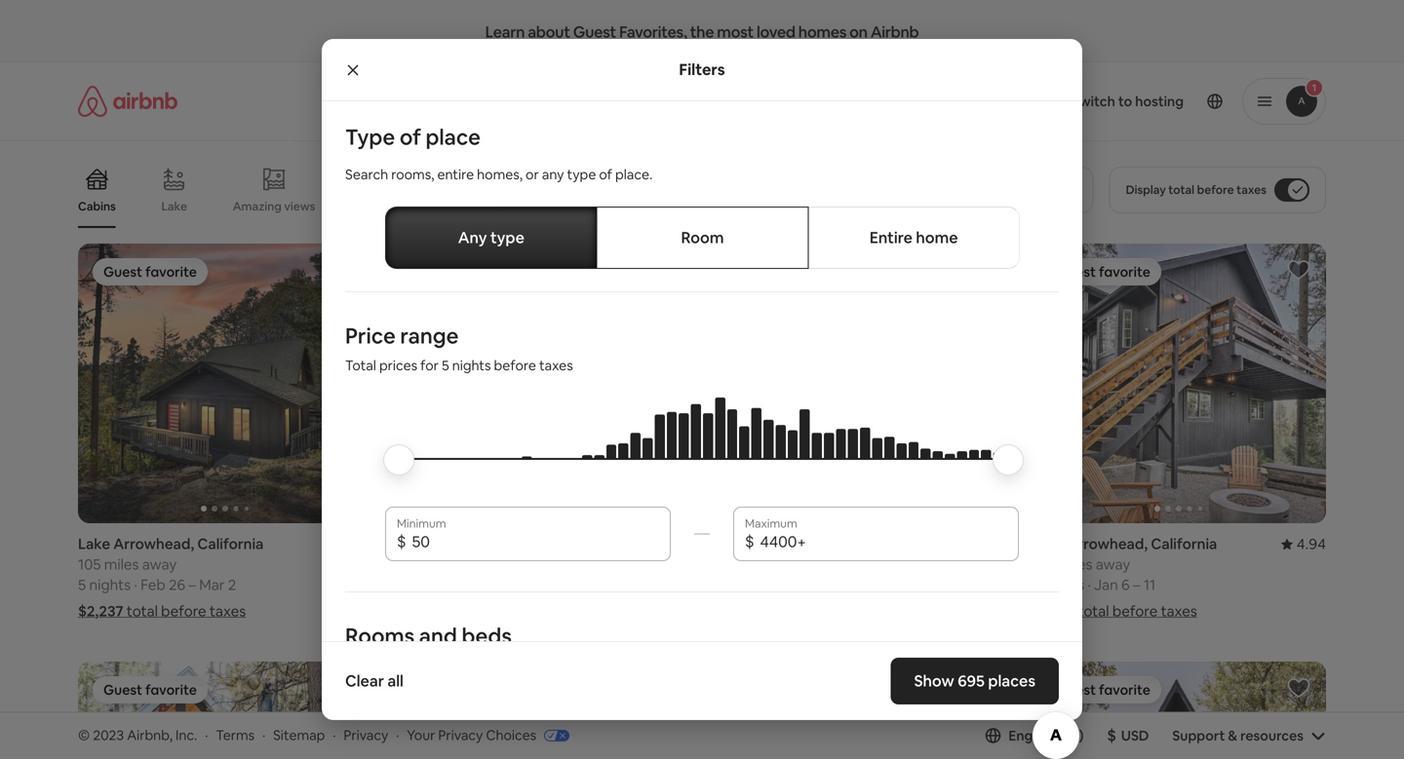 Task type: describe. For each thing, give the bounding box(es) containing it.
17 inside palomar mountain, california 45 miles away 5 nights · jan 12 – 17
[[832, 576, 846, 595]]

anywhere
[[555, 93, 621, 110]]

nights for lake arrowhead, california 105 miles away 5 nights · jan 6 – 11 total before taxes
[[1043, 576, 1085, 595]]

homes
[[799, 22, 847, 42]]

prices
[[379, 357, 418, 375]]

105 for lake arrowhead, california 105 miles away 5 nights · jan 6 – 11 total before taxes
[[1032, 555, 1055, 574]]

taxes inside price range total prices for 5 nights before taxes
[[539, 357, 573, 375]]

695
[[958, 672, 985, 692]]

away for lake arrowhead, california 105 miles away 5 nights · jan 6 – 11 total before taxes
[[1096, 555, 1131, 574]]

english (us)
[[1009, 728, 1084, 745]]

17 inside aguanga, california 57 miles away 5 nights · jan 12 – 17
[[514, 576, 528, 595]]

2 horizontal spatial $
[[1108, 726, 1117, 746]]

add
[[748, 93, 774, 110]]

4.94
[[1297, 535, 1327, 554]]

terms · sitemap · privacy ·
[[216, 727, 399, 745]]

map
[[695, 641, 724, 659]]

or
[[526, 166, 539, 183]]

· left your
[[396, 727, 399, 745]]

total inside lake arrowhead, california 105 miles away 5 nights · feb 26 – mar 2 $2,237 total before taxes
[[127, 602, 158, 621]]

any week button
[[636, 78, 732, 125]]

learn about guest favorites, the most loved homes on airbnb
[[485, 22, 919, 42]]

2
[[228, 576, 236, 595]]

miles for lake arrowhead, california 105 miles away 5 nights · jan 6 – 11 total before taxes
[[1058, 555, 1093, 574]]

26
[[169, 576, 185, 595]]

any for any week
[[653, 93, 678, 110]]

cabins
[[78, 199, 116, 214]]

show for show 695 places
[[914, 672, 955, 692]]

airbnb
[[871, 22, 919, 42]]

4.95 out of 5 average rating image
[[646, 535, 691, 554]]

terms
[[216, 727, 255, 745]]

sitemap
[[273, 727, 325, 745]]

5 for lake arrowhead, california 105 miles away 5 nights · feb 26 – mar 2 $2,237 total before taxes
[[78, 576, 86, 595]]

english
[[1009, 728, 1054, 745]]

5 inside aguanga, california 57 miles away 5 nights · jan 12 – 17
[[396, 576, 404, 595]]

feb
[[141, 576, 166, 595]]

before inside lake arrowhead, california 105 miles away 5 nights · feb 26 – mar 2 $2,237 total before taxes
[[161, 602, 206, 621]]

the
[[690, 22, 714, 42]]

learn
[[485, 22, 525, 42]]

taxes inside lake arrowhead, california 105 miles away 5 nights · feb 26 – mar 2 $2,237 total before taxes
[[210, 602, 246, 621]]

$2,237
[[78, 602, 123, 621]]

beach
[[892, 199, 925, 214]]

for
[[421, 357, 439, 375]]

© 2023 airbnb, inc. ·
[[78, 727, 208, 745]]

room button
[[597, 207, 809, 269]]

2 privacy from the left
[[438, 727, 483, 745]]

nights for lake arrowhead, california 105 miles away 5 nights · feb 26 – mar 2 $2,237 total before taxes
[[89, 576, 131, 595]]

add guests
[[748, 93, 819, 110]]

treehouses
[[700, 199, 764, 214]]

entire
[[437, 166, 474, 183]]

aguanga, california 57 miles away 5 nights · jan 12 – 17
[[396, 535, 531, 595]]

· inside palomar mountain, california 45 miles away 5 nights · jan 12 – 17
[[770, 576, 773, 595]]

most stays cost more than $1,100 per night. image
[[401, 398, 1004, 516]]

lake arrowhead, california 105 miles away 5 nights · feb 26 – mar 2 $2,237 total before taxes
[[78, 535, 264, 621]]

favorites,
[[619, 22, 687, 42]]

4.95
[[661, 535, 691, 554]]

add to wishlist: aguanga, california image
[[652, 259, 675, 282]]

type
[[345, 123, 395, 151]]

before right display at the right of page
[[1197, 182, 1235, 198]]

1 horizontal spatial of
[[599, 166, 613, 183]]

profile element
[[898, 62, 1327, 140]]

your privacy choices link
[[407, 727, 570, 746]]

california for lake arrowhead, california 105 miles away 5 nights · feb 26 – mar 2 $2,237 total before taxes
[[197, 535, 264, 554]]

before inside price range total prices for 5 nights before taxes
[[494, 357, 536, 375]]

usd
[[1122, 728, 1149, 745]]

iconic cities
[[432, 199, 498, 214]]

guest
[[573, 22, 616, 42]]

add to wishlist: lake arrowhead, california image
[[1288, 259, 1311, 282]]

support & resources button
[[1173, 728, 1327, 745]]

all
[[388, 672, 404, 692]]

any type button
[[385, 207, 598, 269]]

display
[[1126, 182, 1166, 198]]

– inside aguanga, california 57 miles away 5 nights · jan 12 – 17
[[503, 576, 511, 595]]

miles inside aguanga, california 57 miles away 5 nights · jan 12 – 17
[[415, 555, 450, 574]]

none search field containing anywhere
[[531, 78, 874, 125]]

your
[[407, 727, 435, 745]]

taxes inside 'lake arrowhead, california 105 miles away 5 nights · jan 6 – 11 total before taxes'
[[1161, 602, 1198, 621]]

homes,
[[477, 166, 523, 183]]

show for show map
[[657, 641, 692, 659]]

airbnb,
[[127, 727, 173, 745]]

search rooms, entire homes, or any type of place.
[[345, 166, 653, 183]]

· left privacy link
[[333, 727, 336, 745]]

sitemap link
[[273, 727, 325, 745]]

11
[[1144, 576, 1156, 595]]

show 695 places
[[914, 672, 1036, 692]]

inc.
[[176, 727, 197, 745]]

place
[[426, 123, 481, 151]]

support
[[1173, 728, 1226, 745]]

· inside lake arrowhead, california 105 miles away 5 nights · feb 26 – mar 2 $2,237 total before taxes
[[134, 576, 137, 595]]

loved
[[757, 22, 796, 42]]

clear all
[[345, 672, 404, 692]]

jan for 45
[[777, 576, 801, 595]]

(us)
[[1057, 728, 1084, 745]]

· right terms
[[262, 727, 266, 745]]

nights inside aguanga, california 57 miles away 5 nights · jan 12 – 17
[[407, 576, 449, 595]]

clear all button
[[336, 662, 413, 701]]

nights inside price range total prices for 5 nights before taxes
[[452, 357, 491, 375]]

castles
[[802, 199, 843, 214]]

room
[[681, 228, 724, 248]]

display total before taxes
[[1126, 182, 1267, 198]]

california for lake arrowhead, california 105 miles away 5 nights · jan 6 – 11 total before taxes
[[1151, 535, 1218, 554]]

palomar mountain, california 45 miles away 5 nights · jan 12 – 17
[[714, 535, 911, 595]]

· inside aguanga, california 57 miles away 5 nights · jan 12 – 17
[[452, 576, 455, 595]]

total before taxes button
[[1032, 602, 1198, 621]]

45
[[714, 555, 731, 574]]

beds
[[462, 623, 512, 650]]

rooms,
[[391, 166, 435, 183]]

add to wishlist: palomar mountain, california image
[[970, 259, 993, 282]]

any
[[542, 166, 564, 183]]



Task type: vqa. For each thing, say whether or not it's contained in the screenshot.
leftmost 12
yes



Task type: locate. For each thing, give the bounding box(es) containing it.
5 up total before taxes button
[[1032, 576, 1040, 595]]

4 miles from the left
[[1058, 555, 1093, 574]]

any
[[653, 93, 678, 110], [458, 228, 487, 248]]

of up rooms,
[[400, 123, 421, 151]]

None search field
[[531, 78, 874, 125]]

amazing
[[233, 199, 282, 214]]

1 miles from the left
[[104, 555, 139, 574]]

miles down palomar
[[734, 555, 769, 574]]

type down the cities
[[491, 228, 525, 248]]

lake up $2,237
[[78, 535, 110, 554]]

$
[[397, 532, 406, 552], [745, 532, 755, 552], [1108, 726, 1117, 746]]

lake up total before taxes button
[[1032, 535, 1064, 554]]

5
[[442, 357, 449, 375], [78, 576, 86, 595], [396, 576, 404, 595], [714, 576, 722, 595], [1032, 576, 1040, 595]]

2 california from the left
[[465, 535, 531, 554]]

tab list inside filters "dialog"
[[385, 207, 1020, 269]]

4 california from the left
[[1151, 535, 1218, 554]]

away
[[142, 555, 177, 574], [453, 555, 488, 574], [772, 555, 806, 574], [1096, 555, 1131, 574]]

$ text field
[[412, 532, 659, 552]]

miles inside lake arrowhead, california 105 miles away 5 nights · feb 26 – mar 2 $2,237 total before taxes
[[104, 555, 139, 574]]

skiing
[[357, 199, 390, 214]]

away down aguanga,
[[453, 555, 488, 574]]

any down iconic cities on the left top of the page
[[458, 228, 487, 248]]

1 horizontal spatial 17
[[832, 576, 846, 595]]

0 vertical spatial type
[[567, 166, 596, 183]]

filters
[[679, 60, 725, 80]]

12 up beds
[[486, 576, 500, 595]]

nights up total before taxes button
[[1043, 576, 1085, 595]]

jan up beds
[[459, 576, 483, 595]]

0 vertical spatial any
[[653, 93, 678, 110]]

california inside palomar mountain, california 45 miles away 5 nights · jan 12 – 17
[[845, 535, 911, 554]]

1 horizontal spatial $
[[745, 532, 755, 552]]

– right 26
[[189, 576, 196, 595]]

– inside 'lake arrowhead, california 105 miles away 5 nights · jan 6 – 11 total before taxes'
[[1134, 576, 1141, 595]]

choices
[[486, 727, 537, 745]]

miles for lake arrowhead, california 105 miles away 5 nights · feb 26 – mar 2 $2,237 total before taxes
[[104, 555, 139, 574]]

jan left 6
[[1095, 576, 1119, 595]]

group containing amazing views
[[78, 152, 992, 228]]

california up 11 at right bottom
[[1151, 535, 1218, 554]]

3 miles from the left
[[734, 555, 769, 574]]

mansions
[[616, 199, 668, 214]]

4 – from the left
[[1134, 576, 1141, 595]]

17 down $ text field
[[514, 576, 528, 595]]

filters dialog
[[322, 39, 1083, 760]]

1 12 from the left
[[486, 576, 500, 595]]

2023
[[93, 727, 124, 745]]

4 away from the left
[[1096, 555, 1131, 574]]

arrowhead, up 6
[[1067, 535, 1148, 554]]

0 horizontal spatial jan
[[459, 576, 483, 595]]

5 inside lake arrowhead, california 105 miles away 5 nights · feb 26 – mar 2 $2,237 total before taxes
[[78, 576, 86, 595]]

away up "feb"
[[142, 555, 177, 574]]

0 horizontal spatial total
[[127, 602, 158, 621]]

2 horizontal spatial lake
[[1032, 535, 1064, 554]]

· inside 'lake arrowhead, california 105 miles away 5 nights · jan 6 – 11 total before taxes'
[[1088, 576, 1091, 595]]

range
[[400, 322, 459, 350]]

0 horizontal spatial of
[[400, 123, 421, 151]]

©
[[78, 727, 90, 745]]

of left place.
[[599, 166, 613, 183]]

2 105 from the left
[[1032, 555, 1055, 574]]

arrowhead,
[[113, 535, 194, 554], [1067, 535, 1148, 554]]

any inside filters "dialog"
[[458, 228, 487, 248]]

nights for palomar mountain, california 45 miles away 5 nights · jan 12 – 17
[[725, 576, 767, 595]]

home
[[916, 228, 958, 248]]

before inside 'lake arrowhead, california 105 miles away 5 nights · jan 6 – 11 total before taxes'
[[1113, 602, 1158, 621]]

privacy down add to wishlist: big bear lake, california image
[[344, 727, 389, 745]]

1 vertical spatial of
[[599, 166, 613, 183]]

5 down 57
[[396, 576, 404, 595]]

away down 'mountain,'
[[772, 555, 806, 574]]

lake inside 'lake arrowhead, california 105 miles away 5 nights · jan 6 – 11 total before taxes'
[[1032, 535, 1064, 554]]

17 down 'mountain,'
[[832, 576, 846, 595]]

english (us) button
[[986, 728, 1084, 745]]

add to wishlist: big bear lake, california image
[[334, 677, 357, 700]]

away up 6
[[1096, 555, 1131, 574]]

105 up total before taxes button
[[1032, 555, 1055, 574]]

1 horizontal spatial jan
[[777, 576, 801, 595]]

1 horizontal spatial add to wishlist: idyllwild-pine cove, california image
[[1288, 677, 1311, 700]]

miles for palomar mountain, california 45 miles away 5 nights · jan 12 – 17
[[734, 555, 769, 574]]

lake right cabins
[[161, 199, 187, 214]]

privacy right your
[[438, 727, 483, 745]]

· down aguanga,
[[452, 576, 455, 595]]

5 for lake arrowhead, california 105 miles away 5 nights · jan 6 – 11 total before taxes
[[1032, 576, 1040, 595]]

arrowhead, for jan
[[1067, 535, 1148, 554]]

2 – from the left
[[503, 576, 511, 595]]

&
[[1229, 728, 1238, 745]]

5 for palomar mountain, california 45 miles away 5 nights · jan 12 – 17
[[714, 576, 722, 595]]

– down 'mountain,'
[[821, 576, 829, 595]]

on
[[850, 22, 868, 42]]

miles up total before taxes button
[[1058, 555, 1093, 574]]

– down $ text field
[[503, 576, 511, 595]]

search
[[345, 166, 388, 183]]

0 horizontal spatial show
[[657, 641, 692, 659]]

jan inside aguanga, california 57 miles away 5 nights · jan 12 – 17
[[459, 576, 483, 595]]

arrowhead, for feb
[[113, 535, 194, 554]]

1 horizontal spatial 105
[[1032, 555, 1055, 574]]

1 california from the left
[[197, 535, 264, 554]]

miles inside 'lake arrowhead, california 105 miles away 5 nights · jan 6 – 11 total before taxes'
[[1058, 555, 1093, 574]]

california right 'mountain,'
[[845, 535, 911, 554]]

support & resources
[[1173, 728, 1304, 745]]

0 horizontal spatial add to wishlist: idyllwild-pine cove, california image
[[970, 677, 993, 700]]

before down 26
[[161, 602, 206, 621]]

palomar
[[714, 535, 770, 554]]

– inside lake arrowhead, california 105 miles away 5 nights · feb 26 – mar 2 $2,237 total before taxes
[[189, 576, 196, 595]]

–
[[189, 576, 196, 595], [503, 576, 511, 595], [821, 576, 829, 595], [1134, 576, 1141, 595]]

arrowhead, inside 'lake arrowhead, california 105 miles away 5 nights · jan 6 – 11 total before taxes'
[[1067, 535, 1148, 554]]

any for any type
[[458, 228, 487, 248]]

mar
[[199, 576, 225, 595]]

about
[[528, 22, 570, 42]]

away inside 'lake arrowhead, california 105 miles away 5 nights · jan 6 – 11 total before taxes'
[[1096, 555, 1131, 574]]

type inside button
[[491, 228, 525, 248]]

terms link
[[216, 727, 255, 745]]

5 inside 'lake arrowhead, california 105 miles away 5 nights · jan 6 – 11 total before taxes'
[[1032, 576, 1040, 595]]

· right inc.
[[205, 727, 208, 745]]

away inside lake arrowhead, california 105 miles away 5 nights · feb 26 – mar 2 $2,237 total before taxes
[[142, 555, 177, 574]]

total
[[1169, 182, 1195, 198], [127, 602, 158, 621], [1078, 602, 1110, 621]]

1 privacy from the left
[[344, 727, 389, 745]]

5 down 45
[[714, 576, 722, 595]]

show map button
[[638, 627, 767, 674]]

show left map
[[657, 641, 692, 659]]

3 california from the left
[[845, 535, 911, 554]]

1 horizontal spatial type
[[567, 166, 596, 183]]

$ for $ text field
[[397, 532, 406, 552]]

105 inside lake arrowhead, california 105 miles away 5 nights · feb 26 – mar 2 $2,237 total before taxes
[[78, 555, 101, 574]]

lake inside lake arrowhead, california 105 miles away 5 nights · feb 26 – mar 2 $2,237 total before taxes
[[78, 535, 110, 554]]

lake arrowhead, california 105 miles away 5 nights · jan 6 – 11 total before taxes
[[1032, 535, 1218, 621]]

any type
[[458, 228, 525, 248]]

miles up $2,237
[[104, 555, 139, 574]]

1 add to wishlist: idyllwild-pine cove, california image from the left
[[970, 677, 993, 700]]

jan inside 'lake arrowhead, california 105 miles away 5 nights · jan 6 – 11 total before taxes'
[[1095, 576, 1119, 595]]

3 – from the left
[[821, 576, 829, 595]]

1 jan from the left
[[459, 576, 483, 595]]

before
[[1197, 182, 1235, 198], [494, 357, 536, 375], [161, 602, 206, 621], [1113, 602, 1158, 621]]

2 17 from the left
[[832, 576, 846, 595]]

lake for lake arrowhead, california 105 miles away 5 nights · feb 26 – mar 2 $2,237 total before taxes
[[78, 535, 110, 554]]

arrowhead, up "feb"
[[113, 535, 194, 554]]

105 for lake arrowhead, california 105 miles away 5 nights · feb 26 – mar 2 $2,237 total before taxes
[[78, 555, 101, 574]]

guests
[[777, 93, 819, 110]]

1 horizontal spatial total
[[1078, 602, 1110, 621]]

entire
[[870, 228, 913, 248]]

jan down 'mountain,'
[[777, 576, 801, 595]]

entire home button
[[808, 207, 1020, 269]]

57
[[396, 555, 412, 574]]

2 horizontal spatial total
[[1169, 182, 1195, 198]]

0 horizontal spatial any
[[458, 228, 487, 248]]

week
[[681, 93, 716, 110]]

any week
[[653, 93, 716, 110]]

show inside filters "dialog"
[[914, 672, 955, 692]]

show
[[657, 641, 692, 659], [914, 672, 955, 692]]

$ left usd at the right bottom of the page
[[1108, 726, 1117, 746]]

0 vertical spatial show
[[657, 641, 692, 659]]

aguanga,
[[396, 535, 462, 554]]

105 up $2,237
[[78, 555, 101, 574]]

miles inside palomar mountain, california 45 miles away 5 nights · jan 12 – 17
[[734, 555, 769, 574]]

tab list
[[385, 207, 1020, 269]]

– right 6
[[1134, 576, 1141, 595]]

4.94 out of 5 average rating image
[[1282, 535, 1327, 554]]

0 horizontal spatial privacy
[[344, 727, 389, 745]]

and
[[419, 623, 457, 650]]

12 down 'mountain,'
[[804, 576, 818, 595]]

cities
[[468, 199, 498, 214]]

12 inside palomar mountain, california 45 miles away 5 nights · jan 12 – 17
[[804, 576, 818, 595]]

3 jan from the left
[[1095, 576, 1119, 595]]

before down 6
[[1113, 602, 1158, 621]]

most
[[717, 22, 754, 42]]

miles down aguanga,
[[415, 555, 450, 574]]

any left week
[[653, 93, 678, 110]]

views
[[284, 199, 315, 214]]

$ for $ text box at the right
[[745, 532, 755, 552]]

1 horizontal spatial show
[[914, 672, 955, 692]]

omg!
[[540, 199, 572, 214]]

entire home
[[870, 228, 958, 248]]

california right aguanga,
[[465, 535, 531, 554]]

show left 695 on the bottom of page
[[914, 672, 955, 692]]

jan for 105
[[1095, 576, 1119, 595]]

1 horizontal spatial any
[[653, 93, 678, 110]]

california inside aguanga, california 57 miles away 5 nights · jan 12 – 17
[[465, 535, 531, 554]]

1 vertical spatial any
[[458, 228, 487, 248]]

away inside aguanga, california 57 miles away 5 nights · jan 12 – 17
[[453, 555, 488, 574]]

5 inside palomar mountain, california 45 miles away 5 nights · jan 12 – 17
[[714, 576, 722, 595]]

1 – from the left
[[189, 576, 196, 595]]

· down palomar
[[770, 576, 773, 595]]

5 up $2,237
[[78, 576, 86, 595]]

2 jan from the left
[[777, 576, 801, 595]]

$ usd
[[1108, 726, 1149, 746]]

5 inside price range total prices for 5 nights before taxes
[[442, 357, 449, 375]]

$ up 57
[[397, 532, 406, 552]]

1 vertical spatial show
[[914, 672, 955, 692]]

1 horizontal spatial arrowhead,
[[1067, 535, 1148, 554]]

tab list containing any type
[[385, 207, 1020, 269]]

0 vertical spatial of
[[400, 123, 421, 151]]

jan inside palomar mountain, california 45 miles away 5 nights · jan 12 – 17
[[777, 576, 801, 595]]

add to wishlist: idyllwild-pine cove, california image
[[970, 677, 993, 700], [1288, 677, 1311, 700]]

17
[[514, 576, 528, 595], [832, 576, 846, 595]]

105
[[78, 555, 101, 574], [1032, 555, 1055, 574]]

2 add to wishlist: idyllwild-pine cove, california image from the left
[[1288, 677, 1311, 700]]

lake for lake arrowhead, california 105 miles away 5 nights · jan 6 – 11 total before taxes
[[1032, 535, 1064, 554]]

show 695 places link
[[891, 658, 1059, 705]]

3 away from the left
[[772, 555, 806, 574]]

away for palomar mountain, california 45 miles away 5 nights · jan 12 – 17
[[772, 555, 806, 574]]

0 horizontal spatial 17
[[514, 576, 528, 595]]

0 horizontal spatial arrowhead,
[[113, 535, 194, 554]]

california inside lake arrowhead, california 105 miles away 5 nights · feb 26 – mar 2 $2,237 total before taxes
[[197, 535, 264, 554]]

away for lake arrowhead, california 105 miles away 5 nights · feb 26 – mar 2 $2,237 total before taxes
[[142, 555, 177, 574]]

nights inside palomar mountain, california 45 miles away 5 nights · jan 12 – 17
[[725, 576, 767, 595]]

2 arrowhead, from the left
[[1067, 535, 1148, 554]]

california inside 'lake arrowhead, california 105 miles away 5 nights · jan 6 – 11 total before taxes'
[[1151, 535, 1218, 554]]

away inside palomar mountain, california 45 miles away 5 nights · jan 12 – 17
[[772, 555, 806, 574]]

1 away from the left
[[142, 555, 177, 574]]

nights right the for
[[452, 357, 491, 375]]

iconic
[[432, 199, 465, 214]]

california for palomar mountain, california 45 miles away 5 nights · jan 12 – 17
[[845, 535, 911, 554]]

type right any
[[567, 166, 596, 183]]

105 inside 'lake arrowhead, california 105 miles away 5 nights · jan 6 – 11 total before taxes'
[[1032, 555, 1055, 574]]

· left 6
[[1088, 576, 1091, 595]]

nights up $2,237
[[89, 576, 131, 595]]

place.
[[616, 166, 653, 183]]

0 horizontal spatial lake
[[78, 535, 110, 554]]

clear
[[345, 672, 384, 692]]

lake
[[161, 199, 187, 214], [78, 535, 110, 554], [1032, 535, 1064, 554]]

resources
[[1241, 728, 1304, 745]]

nights down 57
[[407, 576, 449, 595]]

$ text field
[[760, 532, 1008, 552]]

2 miles from the left
[[415, 555, 450, 574]]

1 horizontal spatial privacy
[[438, 727, 483, 745]]

total inside 'lake arrowhead, california 105 miles away 5 nights · jan 6 – 11 total before taxes'
[[1078, 602, 1110, 621]]

privacy
[[344, 727, 389, 745], [438, 727, 483, 745]]

2 horizontal spatial jan
[[1095, 576, 1119, 595]]

nights down 45
[[725, 576, 767, 595]]

0 horizontal spatial 105
[[78, 555, 101, 574]]

amazing views
[[233, 199, 315, 214]]

privacy link
[[344, 727, 389, 745]]

miles
[[104, 555, 139, 574], [415, 555, 450, 574], [734, 555, 769, 574], [1058, 555, 1093, 574]]

nights
[[452, 357, 491, 375], [89, 576, 131, 595], [407, 576, 449, 595], [725, 576, 767, 595], [1043, 576, 1085, 595]]

show inside button
[[657, 641, 692, 659]]

1 vertical spatial type
[[491, 228, 525, 248]]

0 horizontal spatial $
[[397, 532, 406, 552]]

– for lake arrowhead, california 105 miles away 5 nights · jan 6 – 11 total before taxes
[[1134, 576, 1141, 595]]

1 105 from the left
[[78, 555, 101, 574]]

0 horizontal spatial 12
[[486, 576, 500, 595]]

lake for lake
[[161, 199, 187, 214]]

0 horizontal spatial type
[[491, 228, 525, 248]]

· left "feb"
[[134, 576, 137, 595]]

price range total prices for 5 nights before taxes
[[345, 322, 573, 375]]

taxes
[[1237, 182, 1267, 198], [539, 357, 573, 375], [210, 602, 246, 621], [1161, 602, 1198, 621]]

– for palomar mountain, california 45 miles away 5 nights · jan 12 – 17
[[821, 576, 829, 595]]

add guests button
[[731, 78, 874, 125]]

6
[[1122, 576, 1130, 595]]

california up 2
[[197, 535, 264, 554]]

nights inside lake arrowhead, california 105 miles away 5 nights · feb 26 – mar 2 $2,237 total before taxes
[[89, 576, 131, 595]]

1 17 from the left
[[514, 576, 528, 595]]

arrowhead, inside lake arrowhead, california 105 miles away 5 nights · feb 26 – mar 2 $2,237 total before taxes
[[113, 535, 194, 554]]

1 horizontal spatial lake
[[161, 199, 187, 214]]

1 arrowhead, from the left
[[113, 535, 194, 554]]

nights inside 'lake arrowhead, california 105 miles away 5 nights · jan 6 – 11 total before taxes'
[[1043, 576, 1085, 595]]

2 12 from the left
[[804, 576, 818, 595]]

before right the for
[[494, 357, 536, 375]]

– inside palomar mountain, california 45 miles away 5 nights · jan 12 – 17
[[821, 576, 829, 595]]

total
[[345, 357, 376, 375]]

5 right the for
[[442, 357, 449, 375]]

mountain,
[[773, 535, 842, 554]]

$ left 'mountain,'
[[745, 532, 755, 552]]

– for lake arrowhead, california 105 miles away 5 nights · feb 26 – mar 2 $2,237 total before taxes
[[189, 576, 196, 595]]

type
[[567, 166, 596, 183], [491, 228, 525, 248]]

12 inside aguanga, california 57 miles away 5 nights · jan 12 – 17
[[486, 576, 500, 595]]

2 away from the left
[[453, 555, 488, 574]]

rooms
[[345, 623, 415, 650]]

group
[[78, 152, 992, 228], [78, 244, 373, 524], [396, 244, 691, 524], [714, 244, 1009, 524], [1032, 244, 1327, 524], [78, 662, 373, 760], [396, 662, 691, 760], [714, 662, 1009, 760], [1032, 662, 1327, 760]]

12
[[486, 576, 500, 595], [804, 576, 818, 595]]

type of place
[[345, 123, 481, 151]]

1 horizontal spatial 12
[[804, 576, 818, 595]]



